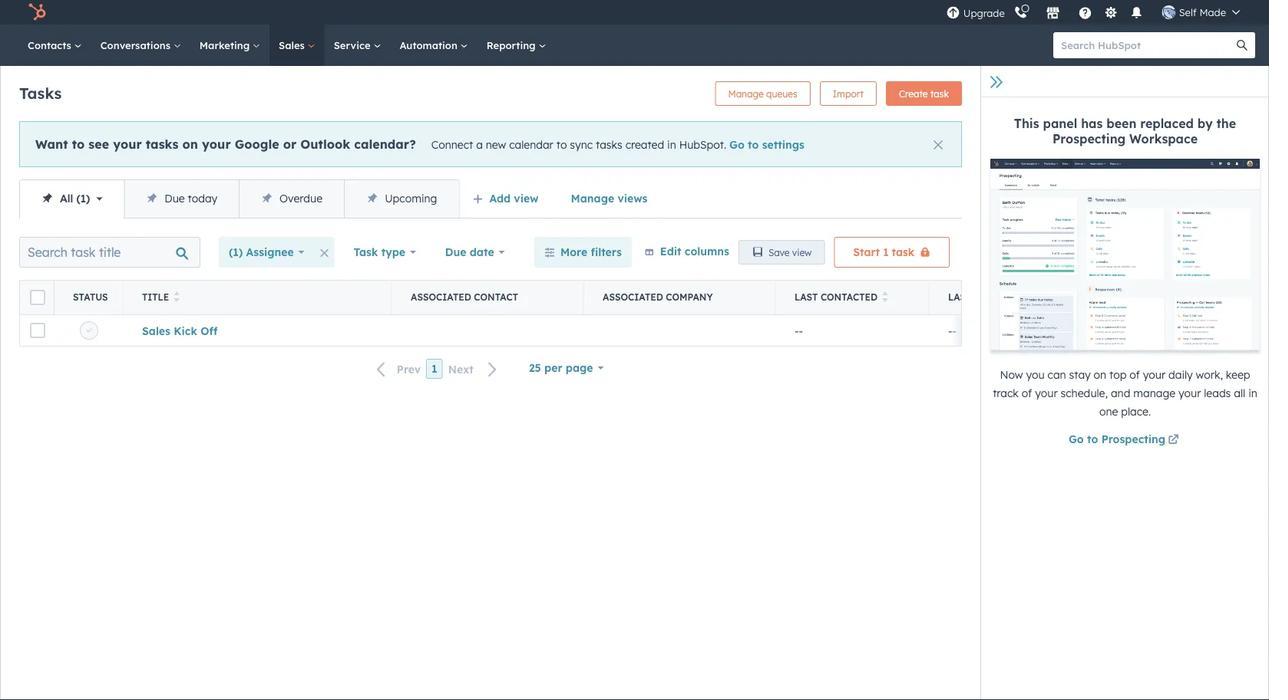 Task type: locate. For each thing, give the bounding box(es) containing it.
prospecting inside this panel has been replaced by the prospecting workspace
[[1052, 131, 1126, 147]]

prospecting down place.
[[1101, 433, 1165, 446]]

1 vertical spatial on
[[1094, 368, 1106, 382]]

1 vertical spatial of
[[1022, 387, 1032, 400]]

calling icon image
[[1014, 6, 1028, 20]]

start 1 task button
[[834, 237, 950, 268]]

go to prospecting
[[1069, 433, 1165, 446]]

create task link
[[886, 81, 962, 106]]

0 horizontal spatial --
[[795, 324, 803, 338]]

start 1 task
[[853, 246, 914, 259]]

task right create
[[930, 88, 949, 99]]

1 right prev
[[432, 363, 437, 376]]

queues
[[766, 88, 798, 99]]

1 horizontal spatial sales
[[279, 39, 308, 51]]

task inside banner
[[930, 88, 949, 99]]

0 horizontal spatial press to sort. element
[[174, 292, 179, 304]]

1 horizontal spatial press to sort. element
[[882, 292, 888, 304]]

0 horizontal spatial view
[[514, 192, 539, 205]]

1 last from the left
[[795, 292, 818, 303]]

prospecting right 'this'
[[1052, 131, 1126, 147]]

0 horizontal spatial due
[[164, 192, 185, 205]]

2 press to sort. image from the left
[[882, 292, 888, 302]]

in right created
[[667, 138, 676, 151]]

manage for manage views
[[571, 192, 614, 205]]

associated for associated contact
[[411, 292, 471, 303]]

1 right all
[[80, 192, 86, 205]]

1 vertical spatial sales
[[142, 324, 170, 338]]

one
[[1099, 405, 1118, 419]]

1 horizontal spatial in
[[1248, 387, 1257, 400]]

0 horizontal spatial last
[[795, 292, 818, 303]]

3 - from the left
[[948, 324, 952, 338]]

press to sort. element
[[174, 292, 179, 304], [882, 292, 888, 304]]

of down you
[[1022, 387, 1032, 400]]

prev
[[397, 363, 421, 376]]

want to see your tasks on your google or outlook calendar? alert
[[19, 121, 962, 167]]

-- down last contacted
[[795, 324, 803, 338]]

your
[[113, 136, 142, 152], [202, 136, 231, 152], [1143, 368, 1166, 382], [1035, 387, 1058, 400], [1178, 387, 1201, 400]]

1 vertical spatial go
[[1069, 433, 1084, 446]]

1 horizontal spatial associated
[[603, 292, 663, 303]]

0 horizontal spatial tasks
[[146, 136, 178, 152]]

0 horizontal spatial sales
[[142, 324, 170, 338]]

press to sort. image right contacted
[[882, 292, 888, 302]]

last left engagement
[[948, 292, 971, 303]]

due today
[[164, 192, 217, 205]]

0 horizontal spatial press to sort. image
[[174, 292, 179, 302]]

on left top
[[1094, 368, 1106, 382]]

outlook
[[300, 136, 350, 152]]

go to prospecting link
[[1069, 432, 1182, 450]]

4 - from the left
[[952, 324, 957, 338]]

0 vertical spatial manage
[[728, 88, 764, 99]]

task right start at the top of page
[[892, 246, 914, 259]]

associated contact
[[411, 292, 518, 303]]

1 vertical spatial manage
[[571, 192, 614, 205]]

1 vertical spatial in
[[1248, 387, 1257, 400]]

task status: not completed image
[[86, 328, 92, 334]]

0 vertical spatial sales
[[279, 39, 308, 51]]

menu
[[945, 0, 1251, 25]]

on inside alert
[[182, 136, 198, 152]]

search image
[[1237, 40, 1248, 51]]

0 horizontal spatial of
[[1022, 387, 1032, 400]]

last for last engagement
[[948, 292, 971, 303]]

view right add
[[514, 192, 539, 205]]

1 horizontal spatial --
[[948, 324, 957, 338]]

status
[[73, 292, 108, 303]]

view right save at the top
[[792, 247, 812, 258]]

go inside go to prospecting link
[[1069, 433, 1084, 446]]

can
[[1048, 368, 1066, 382]]

0 vertical spatial in
[[667, 138, 676, 151]]

associated down filters
[[603, 292, 663, 303]]

want
[[35, 136, 68, 152]]

go right hubspot.
[[729, 138, 745, 151]]

to left the see
[[72, 136, 85, 152]]

press to sort. image for last contacted
[[882, 292, 888, 302]]

sales left kick
[[142, 324, 170, 338]]

associated down the "due date"
[[411, 292, 471, 303]]

0 horizontal spatial manage
[[571, 192, 614, 205]]

sales left service
[[279, 39, 308, 51]]

tasks right sync on the left
[[596, 138, 622, 151]]

contact
[[474, 292, 518, 303]]

Search task title search field
[[19, 237, 200, 268]]

1 horizontal spatial last
[[948, 292, 971, 303]]

0 vertical spatial due
[[164, 192, 185, 205]]

sales link
[[270, 25, 324, 66]]

upgrade
[[963, 7, 1005, 20]]

link opens in a new window image
[[1168, 436, 1179, 446]]

of right top
[[1130, 368, 1140, 382]]

kick
[[174, 324, 197, 338]]

0 vertical spatial view
[[514, 192, 539, 205]]

engagement
[[974, 292, 1040, 303]]

go
[[729, 138, 745, 151], [1069, 433, 1084, 446]]

0 horizontal spatial 1
[[80, 192, 86, 205]]

-- down last engagement
[[948, 324, 957, 338]]

add view button
[[463, 183, 552, 214]]

2 horizontal spatial 1
[[883, 246, 889, 259]]

you
[[1026, 368, 1045, 382]]

1 horizontal spatial 1
[[432, 363, 437, 376]]

sales
[[279, 39, 308, 51], [142, 324, 170, 338]]

link opens in a new window image
[[1168, 432, 1179, 450]]

0 horizontal spatial on
[[182, 136, 198, 152]]

to down schedule,
[[1087, 433, 1098, 446]]

1 press to sort. element from the left
[[174, 292, 179, 304]]

navigation
[[19, 180, 459, 219]]

1 vertical spatial view
[[792, 247, 812, 258]]

reporting
[[487, 39, 539, 51]]

due
[[164, 192, 185, 205], [445, 246, 466, 259]]

0 horizontal spatial in
[[667, 138, 676, 151]]

due left date
[[445, 246, 466, 259]]

on inside now you can stay on top of your daily work, keep track of your schedule, and manage your leads all in one place.
[[1094, 368, 1106, 382]]

your right the see
[[113, 136, 142, 152]]

google
[[235, 136, 279, 152]]

press to sort. image
[[174, 292, 179, 302], [882, 292, 888, 302]]

add
[[489, 192, 511, 205]]

due left the today
[[164, 192, 185, 205]]

due date
[[445, 246, 494, 259]]

due inside popup button
[[445, 246, 466, 259]]

connect
[[431, 138, 473, 151]]

1 horizontal spatial manage
[[728, 88, 764, 99]]

--
[[795, 324, 803, 338], [948, 324, 957, 338]]

0 vertical spatial 1
[[80, 192, 86, 205]]

now
[[1000, 368, 1023, 382]]

-
[[795, 324, 799, 338], [799, 324, 803, 338], [948, 324, 952, 338], [952, 324, 957, 338]]

status column header
[[55, 281, 124, 315]]

upgrade image
[[946, 7, 960, 20]]

calendar?
[[354, 136, 416, 152]]

1 horizontal spatial due
[[445, 246, 466, 259]]

0 horizontal spatial go
[[729, 138, 745, 151]]

and
[[1111, 387, 1130, 400]]

stay
[[1069, 368, 1091, 382]]

close image
[[934, 140, 943, 150]]

press to sort. element right title
[[174, 292, 179, 304]]

hubspot.
[[679, 138, 726, 151]]

overdue
[[280, 192, 323, 205]]

tasks up due today link
[[146, 136, 178, 152]]

0 vertical spatial of
[[1130, 368, 1140, 382]]

(1) assignee button
[[219, 237, 314, 268]]

press to sort. image right title
[[174, 292, 179, 302]]

go down schedule,
[[1069, 433, 1084, 446]]

all ( 1 )
[[60, 192, 90, 205]]

title
[[142, 292, 169, 303]]

2 last from the left
[[948, 292, 971, 303]]

1 vertical spatial task
[[892, 246, 914, 259]]

column header
[[20, 281, 55, 315]]

last contacted
[[795, 292, 878, 303]]

manage left views
[[571, 192, 614, 205]]

notifications image
[[1130, 7, 1144, 21]]

on up the due today at the left top
[[182, 136, 198, 152]]

task type button
[[344, 237, 426, 268]]

off
[[201, 324, 218, 338]]

task
[[354, 246, 378, 259]]

1 horizontal spatial on
[[1094, 368, 1106, 382]]

prev button
[[368, 360, 426, 380]]

associated for associated company
[[603, 292, 663, 303]]

press to sort. element right contacted
[[882, 292, 888, 304]]

due for due date
[[445, 246, 466, 259]]

manage inside tasks banner
[[728, 88, 764, 99]]

on
[[182, 136, 198, 152], [1094, 368, 1106, 382]]

all
[[1234, 387, 1245, 400]]

due inside navigation
[[164, 192, 185, 205]]

in right all
[[1248, 387, 1257, 400]]

create task
[[899, 88, 949, 99]]

the
[[1217, 116, 1236, 131]]

add view
[[489, 192, 539, 205]]

0 horizontal spatial task
[[892, 246, 914, 259]]

this
[[1014, 116, 1039, 131]]

self
[[1179, 6, 1197, 18]]

or
[[283, 136, 297, 152]]

view inside popup button
[[514, 192, 539, 205]]

in
[[667, 138, 676, 151], [1248, 387, 1257, 400]]

associated contact column header
[[392, 281, 584, 315]]

calling icon button
[[1008, 2, 1034, 22]]

tasks
[[146, 136, 178, 152], [596, 138, 622, 151]]

marketplaces button
[[1037, 0, 1069, 25]]

edit
[[660, 245, 681, 258]]

manage queues
[[728, 88, 798, 99]]

1 vertical spatial due
[[445, 246, 466, 259]]

your left google
[[202, 136, 231, 152]]

prospecting
[[1052, 131, 1126, 147], [1101, 433, 1165, 446]]

0 vertical spatial task
[[930, 88, 949, 99]]

1 press to sort. image from the left
[[174, 292, 179, 302]]

1 right start at the top of page
[[883, 246, 889, 259]]

1 horizontal spatial view
[[792, 247, 812, 258]]

task
[[930, 88, 949, 99], [892, 246, 914, 259]]

2 press to sort. element from the left
[[882, 292, 888, 304]]

1 - from the left
[[795, 324, 799, 338]]

made
[[1200, 6, 1226, 18]]

help button
[[1072, 0, 1098, 25]]

view
[[514, 192, 539, 205], [792, 247, 812, 258]]

0 vertical spatial go
[[729, 138, 745, 151]]

last left contacted
[[795, 292, 818, 303]]

has
[[1081, 116, 1103, 131]]

0 vertical spatial prospecting
[[1052, 131, 1126, 147]]

2 associated from the left
[[603, 292, 663, 303]]

notifications button
[[1124, 0, 1150, 25]]

manage left queues
[[728, 88, 764, 99]]

filters
[[591, 246, 622, 259]]

view inside 'button'
[[792, 247, 812, 258]]

view for add view
[[514, 192, 539, 205]]

by
[[1198, 116, 1213, 131]]

associated
[[411, 292, 471, 303], [603, 292, 663, 303]]

in inside want to see your tasks on your google or outlook calendar? alert
[[667, 138, 676, 151]]

2 vertical spatial 1
[[432, 363, 437, 376]]

0 vertical spatial on
[[182, 136, 198, 152]]

1 horizontal spatial go
[[1069, 433, 1084, 446]]

1 horizontal spatial task
[[930, 88, 949, 99]]

1 associated from the left
[[411, 292, 471, 303]]

1 horizontal spatial press to sort. image
[[882, 292, 888, 302]]

0 horizontal spatial associated
[[411, 292, 471, 303]]



Task type: vqa. For each thing, say whether or not it's contained in the screenshot.
Marketplaces popup button
yes



Task type: describe. For each thing, give the bounding box(es) containing it.
created
[[625, 138, 664, 151]]

sales kick off button
[[142, 324, 218, 338]]

more
[[560, 246, 587, 259]]

to left sync on the left
[[556, 138, 567, 151]]

date
[[470, 246, 494, 259]]

daily
[[1169, 368, 1193, 382]]

press to sort. image for title
[[174, 292, 179, 302]]

edit columns
[[660, 245, 729, 258]]

type
[[381, 246, 405, 259]]

leads
[[1204, 387, 1231, 400]]

self made
[[1179, 6, 1226, 18]]

task type
[[354, 246, 405, 259]]

track
[[993, 387, 1019, 400]]

import link
[[820, 81, 877, 106]]

pagination navigation
[[368, 359, 507, 380]]

marketing link
[[190, 25, 270, 66]]

to inside go to prospecting link
[[1087, 433, 1098, 446]]

navigation containing all
[[19, 180, 459, 219]]

want to see your tasks on your google or outlook calendar?
[[35, 136, 416, 152]]

per
[[544, 362, 562, 375]]

your up the manage
[[1143, 368, 1166, 382]]

to left settings
[[748, 138, 759, 151]]

new
[[486, 138, 506, 151]]

(
[[76, 192, 80, 205]]

connect a new calendar to sync tasks created in hubspot. go to settings
[[431, 138, 804, 151]]

all
[[60, 192, 73, 205]]

settings
[[762, 138, 804, 151]]

sales for sales
[[279, 39, 308, 51]]

a
[[476, 138, 483, 151]]

settings image
[[1104, 7, 1118, 20]]

2 - from the left
[[799, 324, 803, 338]]

associated company
[[603, 292, 713, 303]]

help image
[[1078, 7, 1092, 21]]

marketing
[[199, 39, 253, 51]]

manage views
[[571, 192, 648, 205]]

ruby anderson image
[[1162, 5, 1176, 19]]

manage for manage queues
[[728, 88, 764, 99]]

press to sort. element for last contacted
[[882, 292, 888, 304]]

columns
[[685, 245, 729, 258]]

keep
[[1226, 368, 1250, 382]]

1 inside pagination navigation
[[432, 363, 437, 376]]

due for due today
[[164, 192, 185, 205]]

2 -- from the left
[[948, 324, 957, 338]]

page
[[566, 362, 593, 375]]

your down can
[[1035, 387, 1058, 400]]

calendar
[[509, 138, 553, 151]]

work,
[[1196, 368, 1223, 382]]

save
[[768, 247, 790, 258]]

)
[[86, 192, 90, 205]]

been
[[1106, 116, 1137, 131]]

menu containing self made
[[945, 0, 1251, 25]]

marketplaces image
[[1046, 7, 1060, 21]]

your down daily
[[1178, 387, 1201, 400]]

tasks
[[19, 83, 62, 102]]

hubspot image
[[28, 3, 46, 21]]

sync
[[570, 138, 593, 151]]

place.
[[1121, 405, 1151, 419]]

(1)
[[229, 246, 243, 259]]

task inside button
[[892, 246, 914, 259]]

views
[[618, 192, 648, 205]]

edit columns button
[[644, 242, 729, 262]]

sales for sales kick off
[[142, 324, 170, 338]]

today
[[188, 192, 217, 205]]

go to settings link
[[729, 138, 804, 151]]

25 per page button
[[519, 353, 614, 384]]

more filters link
[[534, 237, 632, 268]]

1 vertical spatial prospecting
[[1101, 433, 1165, 446]]

in inside now you can stay on top of your daily work, keep track of your schedule, and manage your leads all in one place.
[[1248, 387, 1257, 400]]

reporting link
[[477, 25, 555, 66]]

conversations link
[[91, 25, 190, 66]]

25 per page
[[529, 362, 593, 375]]

last for last contacted
[[795, 292, 818, 303]]

view for save view
[[792, 247, 812, 258]]

assignee
[[246, 246, 294, 259]]

manage queues link
[[715, 81, 811, 106]]

more filters
[[560, 246, 622, 259]]

due today link
[[124, 180, 239, 218]]

Search HubSpot search field
[[1053, 32, 1241, 58]]

tasks banner
[[19, 77, 962, 106]]

1 -- from the left
[[795, 324, 803, 338]]

workspace
[[1129, 131, 1198, 147]]

1 vertical spatial 1
[[883, 246, 889, 259]]

automation link
[[390, 25, 477, 66]]

import
[[833, 88, 864, 99]]

service link
[[324, 25, 390, 66]]

automation
[[400, 39, 460, 51]]

next button
[[443, 360, 507, 380]]

go inside want to see your tasks on your google or outlook calendar? alert
[[729, 138, 745, 151]]

associated company column header
[[584, 281, 776, 315]]

contacted
[[821, 292, 878, 303]]

1 inside navigation
[[80, 192, 86, 205]]

last engagement
[[948, 292, 1040, 303]]

contacts link
[[18, 25, 91, 66]]

1 button
[[426, 359, 443, 379]]

self made button
[[1153, 0, 1249, 25]]

panel
[[1043, 116, 1077, 131]]

25
[[529, 362, 541, 375]]

settings link
[[1101, 4, 1121, 20]]

upcoming link
[[344, 180, 459, 218]]

1 horizontal spatial of
[[1130, 368, 1140, 382]]

press to sort. element for title
[[174, 292, 179, 304]]

1 horizontal spatial tasks
[[596, 138, 622, 151]]

now you can stay on top of your daily work, keep track of your schedule, and manage your leads all in one place.
[[993, 368, 1257, 419]]

search button
[[1229, 32, 1255, 58]]

(1) assignee
[[229, 246, 294, 259]]

conversations
[[100, 39, 173, 51]]

top
[[1109, 368, 1127, 382]]

manage views link
[[561, 183, 658, 214]]

see
[[89, 136, 109, 152]]

next
[[448, 363, 474, 376]]



